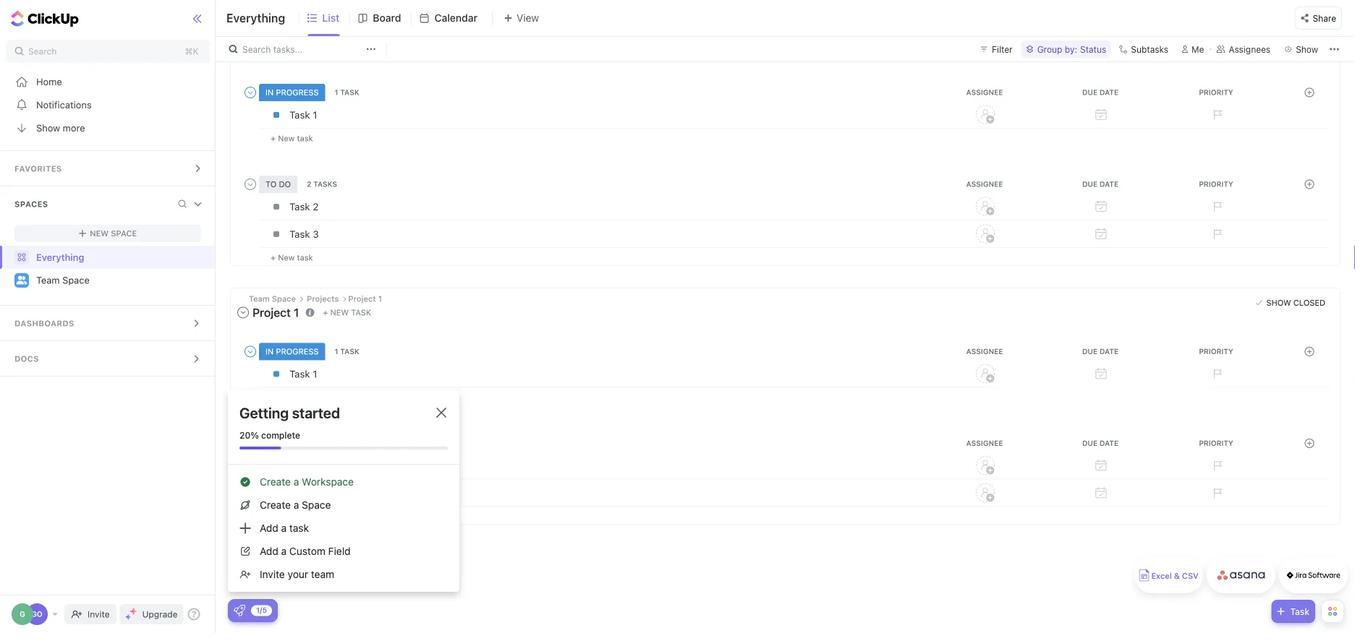 Task type: vqa. For each thing, say whether or not it's contained in the screenshot.
2nd copying
no



Task type: describe. For each thing, give the bounding box(es) containing it.
space left projects in the left top of the page
[[272, 294, 296, 303]]

3 priority button from the top
[[1160, 347, 1276, 356]]

set priority element for task 3
[[1206, 483, 1228, 504]]

getting started
[[240, 404, 340, 421]]

task down projects in the left top of the page
[[340, 347, 359, 356]]

closed
[[1294, 298, 1326, 307]]

assignee for due date dropdown button associated with 1st priority dropdown button from the bottom of the page
[[966, 439, 1003, 448]]

1 vertical spatial + new task
[[271, 253, 313, 262]]

list
[[322, 12, 340, 24]]

new inside sidebar navigation
[[90, 229, 109, 238]]

group
[[1037, 44, 1062, 54]]

1 vertical spatial team
[[249, 294, 270, 303]]

set priority element for ‎task 1
[[1206, 363, 1228, 385]]

assignees button
[[1210, 41, 1277, 58]]

1 task button for ‎task 1
[[333, 347, 364, 356]]

2 priority button from the top
[[1160, 180, 1276, 188]]

‎task 1
[[289, 368, 317, 380]]

your
[[288, 569, 308, 581]]

date for third priority dropdown button
[[1100, 347, 1119, 356]]

view button
[[492, 9, 543, 27]]

show closed
[[1267, 298, 1326, 307]]

2 tasks
[[307, 180, 337, 188]]

tasks...
[[273, 44, 303, 54]]

a for custom
[[281, 546, 287, 558]]

share button
[[1295, 7, 1342, 30]]

task 2
[[289, 201, 319, 212]]

0 vertical spatial project 1
[[348, 294, 382, 303]]

0 vertical spatial + new task
[[271, 133, 313, 143]]

3 due from the top
[[1082, 347, 1098, 356]]

due date for third priority dropdown button
[[1082, 347, 1119, 356]]

4 due from the top
[[1082, 439, 1098, 448]]

2 priority from the top
[[1199, 180, 1234, 188]]

set priority image for ‎task 1
[[1206, 363, 1228, 385]]

create for create a workspace
[[260, 476, 291, 488]]

show for show more
[[36, 123, 60, 133]]

search for search
[[28, 46, 57, 56]]

a for task
[[281, 523, 287, 535]]

1 task 3 from the top
[[289, 228, 319, 240]]

g
[[20, 611, 25, 619]]

workspace
[[302, 476, 354, 488]]

new down task 1
[[278, 133, 295, 143]]

task inside new task button
[[297, 512, 313, 522]]

go
[[31, 611, 43, 619]]

a for space
[[294, 500, 299, 512]]

due date for 2nd priority dropdown button
[[1082, 180, 1119, 188]]

2 for ‎task
[[313, 460, 319, 472]]

filter
[[992, 44, 1013, 54]]

new down "task 2"
[[278, 253, 295, 262]]

assignees
[[1229, 44, 1271, 54]]

1 priority button from the top
[[1160, 88, 1276, 96]]

team
[[311, 569, 334, 581]]

excel
[[1151, 572, 1172, 581]]

new inside new task button
[[278, 512, 295, 522]]

‎task 2
[[289, 460, 319, 472]]

field
[[328, 546, 351, 558]]

project 1 button
[[236, 302, 303, 323]]

assignee for due date dropdown button associated with 4th priority dropdown button from the bottom of the page
[[966, 88, 1003, 96]]

‎task 2 link
[[286, 454, 924, 478]]

new task
[[278, 512, 313, 522]]

0 vertical spatial 2
[[307, 180, 311, 188]]

a for workspace
[[294, 476, 299, 488]]

show more
[[36, 123, 85, 133]]

onboarding checklist button image
[[234, 606, 245, 617]]

due date for 1st priority dropdown button from the bottom of the page
[[1082, 439, 1119, 448]]

space up everything link
[[111, 229, 137, 238]]

1/5
[[256, 607, 267, 615]]

getting
[[240, 404, 289, 421]]

1 inside project 1 dropdown button
[[294, 306, 299, 319]]

notifications link
[[0, 93, 216, 116]]

search for search tasks...
[[242, 44, 271, 54]]

home link
[[0, 70, 216, 93]]

view
[[517, 12, 539, 24]]

task right list info image
[[351, 308, 371, 317]]

team space inside sidebar navigation
[[36, 275, 90, 286]]

sparkle svg 2 image
[[126, 615, 131, 620]]

project 1 inside project 1 dropdown button
[[253, 306, 299, 319]]

csv
[[1182, 572, 1199, 581]]

dashboards
[[14, 319, 74, 329]]

me button
[[1176, 41, 1210, 58]]

task 2 link
[[286, 194, 924, 219]]

calendar link
[[434, 0, 483, 36]]

complete
[[261, 431, 300, 441]]

‎task 1 link
[[286, 362, 924, 386]]

more
[[63, 123, 85, 133]]

by:
[[1065, 44, 1077, 54]]

status
[[1080, 44, 1107, 54]]

upgrade link
[[120, 605, 183, 625]]

docs
[[14, 355, 39, 364]]

date for 2nd priority dropdown button
[[1100, 180, 1119, 188]]

0 vertical spatial everything
[[226, 11, 285, 25]]

assignee button for due date dropdown button associated with 4th priority dropdown button from the bottom of the page
[[928, 88, 1044, 96]]

1 task button for task 1
[[333, 88, 364, 96]]

set priority image for task 3
[[1206, 483, 1228, 504]]

2 tasks button
[[305, 180, 342, 188]]

tasks
[[313, 180, 337, 188]]

2 task 3 link from the top
[[286, 481, 924, 506]]

projects
[[307, 294, 341, 303]]

due date for 4th priority dropdown button from the bottom of the page
[[1082, 88, 1119, 96]]

board
[[373, 12, 401, 24]]

task 1
[[289, 109, 317, 120]]

invite your team
[[260, 569, 334, 581]]

invite for invite your team
[[260, 569, 285, 581]]

subtasks
[[1131, 44, 1169, 54]]

home
[[36, 76, 62, 87]]

upgrade
[[142, 610, 178, 620]]

show closed button
[[1252, 295, 1329, 310]]

due date button for 2nd priority dropdown button
[[1044, 180, 1160, 188]]



Task type: locate. For each thing, give the bounding box(es) containing it.
0 horizontal spatial invite
[[88, 610, 110, 620]]

1 1 task button from the top
[[333, 88, 364, 96]]

a down new task at the left of the page
[[281, 523, 287, 535]]

1 vertical spatial invite
[[88, 610, 110, 620]]

task 3 up create a space
[[289, 488, 319, 499]]

set priority element
[[1206, 104, 1228, 125], [1206, 196, 1228, 217], [1206, 223, 1228, 245], [1206, 363, 1228, 385], [1206, 455, 1228, 477], [1206, 483, 1228, 504]]

1 horizontal spatial everything
[[226, 11, 285, 25]]

project right projects in the left top of the page
[[348, 294, 376, 303]]

3 set priority image from the top
[[1206, 363, 1228, 385]]

2 vertical spatial + new task
[[323, 308, 371, 317]]

‎task for ‎task 1
[[289, 368, 310, 380]]

1 horizontal spatial project 1
[[348, 294, 382, 303]]

1 set priority image from the top
[[1206, 104, 1228, 125]]

team space right user group icon
[[36, 275, 90, 286]]

assignee button for due date dropdown button related to 2nd priority dropdown button
[[928, 180, 1044, 188]]

2 1 task button from the top
[[333, 347, 364, 356]]

show for show closed
[[1267, 298, 1291, 307]]

show inside sidebar navigation
[[36, 123, 60, 133]]

1 vertical spatial team space
[[249, 294, 298, 303]]

due date
[[1082, 88, 1119, 96], [1082, 180, 1119, 188], [1082, 347, 1119, 356], [1082, 439, 1119, 448]]

date for 4th priority dropdown button from the bottom of the page
[[1100, 88, 1119, 96]]

team inside sidebar navigation
[[36, 275, 60, 286]]

20%
[[240, 431, 259, 441]]

show left the more
[[36, 123, 60, 133]]

1 task 3 link from the top
[[286, 222, 924, 246]]

team space
[[36, 275, 90, 286], [249, 294, 298, 303]]

1 3 from the top
[[313, 228, 319, 240]]

3 down "task 2"
[[313, 228, 319, 240]]

user group image
[[16, 276, 27, 285]]

set priority element for ‎task 2
[[1206, 455, 1228, 477]]

1
[[335, 88, 338, 96], [313, 109, 317, 120], [378, 294, 382, 303], [294, 306, 299, 319], [335, 347, 338, 356], [313, 368, 317, 380]]

1 vertical spatial project 1
[[253, 306, 299, 319]]

add a task
[[260, 523, 309, 535]]

due date button
[[1044, 88, 1160, 96], [1044, 180, 1160, 188], [1044, 347, 1160, 356], [1044, 439, 1160, 448]]

search inside sidebar navigation
[[28, 46, 57, 56]]

task down search tasks... text field
[[340, 88, 359, 96]]

0 vertical spatial invite
[[260, 569, 285, 581]]

set priority image for 4th set priority element from the bottom of the page
[[1206, 223, 1228, 245]]

0 vertical spatial team
[[36, 275, 60, 286]]

4 due date button from the top
[[1044, 439, 1160, 448]]

1 horizontal spatial show
[[1267, 298, 1291, 307]]

2 due date from the top
[[1082, 180, 1119, 188]]

1 assignee button from the top
[[928, 88, 1044, 96]]

due date button for third priority dropdown button
[[1044, 347, 1160, 356]]

2 horizontal spatial show
[[1296, 44, 1318, 54]]

‎task
[[289, 368, 310, 380], [289, 460, 310, 472]]

search up home
[[28, 46, 57, 56]]

1 vertical spatial everything
[[36, 252, 84, 263]]

4 due date from the top
[[1082, 439, 1119, 448]]

new task button
[[266, 510, 318, 524]]

4 assignee from the top
[[966, 439, 1003, 448]]

1 task for task 1
[[335, 88, 359, 96]]

0 vertical spatial task 3
[[289, 228, 319, 240]]

1 vertical spatial 3
[[313, 488, 319, 499]]

2
[[307, 180, 311, 188], [313, 201, 319, 212], [313, 460, 319, 472]]

1 inside the ‎task 1 link
[[313, 368, 317, 380]]

due date button for 4th priority dropdown button from the bottom of the page
[[1044, 88, 1160, 96]]

1 vertical spatial show
[[36, 123, 60, 133]]

project inside dropdown button
[[253, 306, 291, 319]]

list info image
[[306, 308, 314, 317]]

3 up create a space
[[313, 488, 319, 499]]

task down new task at the left of the page
[[289, 523, 309, 535]]

project
[[348, 294, 376, 303], [253, 306, 291, 319]]

task 3 link
[[286, 222, 924, 246], [286, 481, 924, 506]]

excel & csv
[[1151, 572, 1199, 581]]

0 vertical spatial task 3 link
[[286, 222, 924, 246]]

1 horizontal spatial invite
[[260, 569, 285, 581]]

3 for 1st task 3 link from the top
[[313, 228, 319, 240]]

0 vertical spatial 1 task button
[[333, 88, 364, 96]]

1 vertical spatial create
[[260, 500, 291, 512]]

new down projects in the left top of the page
[[330, 308, 349, 317]]

4 priority from the top
[[1199, 439, 1234, 448]]

1 vertical spatial set priority image
[[1206, 455, 1228, 477]]

0 horizontal spatial project
[[253, 306, 291, 319]]

show inside "show closed" button
[[1267, 298, 1291, 307]]

2 assignee button from the top
[[928, 180, 1044, 188]]

0 horizontal spatial team
[[36, 275, 60, 286]]

task 3 link down task 2 link
[[286, 222, 924, 246]]

1 task down search tasks... text field
[[335, 88, 359, 96]]

a down add a task
[[281, 546, 287, 558]]

+ new task up projects in the left top of the page
[[271, 253, 313, 262]]

6 set priority element from the top
[[1206, 483, 1228, 504]]

favorites
[[14, 164, 62, 174]]

0 horizontal spatial search
[[28, 46, 57, 56]]

sparkle svg 1 image
[[130, 609, 137, 616]]

1 vertical spatial +
[[271, 253, 276, 262]]

space up new task at the left of the page
[[302, 500, 331, 512]]

1 vertical spatial task 3 link
[[286, 481, 924, 506]]

1 due date from the top
[[1082, 88, 1119, 96]]

3 date from the top
[[1100, 347, 1119, 356]]

space
[[111, 229, 137, 238], [62, 275, 90, 286], [272, 294, 296, 303], [302, 500, 331, 512]]

show inside show dropdown button
[[1296, 44, 1318, 54]]

0 vertical spatial 3
[[313, 228, 319, 240]]

task 1 link
[[286, 102, 924, 127]]

a down ‎task 2
[[294, 476, 299, 488]]

add down new task at the left of the page
[[260, 523, 278, 535]]

3 assignee button from the top
[[928, 347, 1044, 356]]

show down 'share' button
[[1296, 44, 1318, 54]]

everything inside sidebar navigation
[[36, 252, 84, 263]]

invite for invite
[[88, 610, 110, 620]]

onboarding checklist button element
[[234, 606, 245, 617]]

2 up create a workspace
[[313, 460, 319, 472]]

1 vertical spatial 2
[[313, 201, 319, 212]]

2 add from the top
[[260, 546, 278, 558]]

20% complete
[[240, 431, 300, 441]]

2 create from the top
[[260, 500, 291, 512]]

2 set priority element from the top
[[1206, 196, 1228, 217]]

task 3 down "task 2"
[[289, 228, 319, 240]]

⌘k
[[185, 46, 199, 56]]

add a custom field
[[260, 546, 351, 558]]

1 horizontal spatial project
[[348, 294, 376, 303]]

everything link
[[0, 246, 216, 269]]

0 vertical spatial show
[[1296, 44, 1318, 54]]

3 set priority element from the top
[[1206, 223, 1228, 245]]

2 due date button from the top
[[1044, 180, 1160, 188]]

4 assignee button from the top
[[928, 439, 1044, 448]]

favorites button
[[0, 151, 216, 186]]

due
[[1082, 88, 1098, 96], [1082, 180, 1098, 188], [1082, 347, 1098, 356], [1082, 439, 1098, 448]]

0 horizontal spatial project 1
[[253, 306, 299, 319]]

spaces
[[14, 200, 48, 209]]

2 ‎task from the top
[[289, 460, 310, 472]]

1 set priority image from the top
[[1206, 223, 1228, 245]]

0 horizontal spatial team space
[[36, 275, 90, 286]]

board link
[[373, 0, 407, 36]]

1 vertical spatial add
[[260, 546, 278, 558]]

close image
[[436, 408, 446, 418]]

add for add a custom field
[[260, 546, 278, 558]]

2 for task
[[313, 201, 319, 212]]

Search tasks... text field
[[242, 39, 363, 59]]

list link
[[322, 0, 345, 36]]

task 3
[[289, 228, 319, 240], [289, 488, 319, 499]]

set priority image for task 1
[[1206, 104, 1228, 125]]

create a workspace
[[260, 476, 354, 488]]

g go
[[20, 611, 43, 619]]

create for create a space
[[260, 500, 291, 512]]

1 ‎task from the top
[[289, 368, 310, 380]]

3 assignee from the top
[[966, 347, 1003, 356]]

set priority image
[[1206, 104, 1228, 125], [1206, 196, 1228, 217], [1206, 363, 1228, 385], [1206, 483, 1228, 504]]

project 1
[[348, 294, 382, 303], [253, 306, 299, 319]]

3 due date button from the top
[[1044, 347, 1160, 356]]

task
[[340, 88, 359, 96], [297, 133, 313, 143], [297, 253, 313, 262], [351, 308, 371, 317], [340, 347, 359, 356], [297, 512, 313, 522], [289, 523, 309, 535]]

invite inside sidebar navigation
[[88, 610, 110, 620]]

sidebar navigation
[[0, 0, 219, 634]]

filter button
[[975, 41, 1019, 58]]

priority button
[[1160, 88, 1276, 96], [1160, 180, 1276, 188], [1160, 347, 1276, 356], [1160, 439, 1276, 448]]

2 set priority image from the top
[[1206, 196, 1228, 217]]

1 assignee from the top
[[966, 88, 1003, 96]]

0 horizontal spatial everything
[[36, 252, 84, 263]]

1 task
[[335, 88, 359, 96], [335, 347, 359, 356]]

custom
[[289, 546, 326, 558]]

team
[[36, 275, 60, 286], [249, 294, 270, 303]]

4 set priority image from the top
[[1206, 483, 1228, 504]]

1 vertical spatial 1 task
[[335, 347, 359, 356]]

1 add from the top
[[260, 523, 278, 535]]

show left closed at the top right
[[1267, 298, 1291, 307]]

0 vertical spatial +
[[271, 133, 276, 143]]

calendar
[[434, 12, 478, 24]]

show
[[1296, 44, 1318, 54], [36, 123, 60, 133], [1267, 298, 1291, 307]]

2 vertical spatial +
[[323, 308, 328, 317]]

me
[[1192, 44, 1204, 54]]

1 task down projects in the left top of the page
[[335, 347, 359, 356]]

project 1 right projects in the left top of the page
[[348, 294, 382, 303]]

2 vertical spatial 2
[[313, 460, 319, 472]]

1 due from the top
[[1082, 88, 1098, 96]]

priority
[[1199, 88, 1234, 96], [1199, 180, 1234, 188], [1199, 347, 1234, 356], [1199, 439, 1234, 448]]

0 horizontal spatial show
[[36, 123, 60, 133]]

1 horizontal spatial team space
[[249, 294, 298, 303]]

2 assignee from the top
[[966, 180, 1003, 188]]

2 due from the top
[[1082, 180, 1098, 188]]

5 set priority element from the top
[[1206, 455, 1228, 477]]

2 set priority image from the top
[[1206, 455, 1228, 477]]

assignee button for due date dropdown button associated with 1st priority dropdown button from the bottom of the page
[[928, 439, 1044, 448]]

+ new task down task 1
[[271, 133, 313, 143]]

0 vertical spatial ‎task
[[289, 368, 310, 380]]

1 task button down projects in the left top of the page
[[333, 347, 364, 356]]

2 left tasks
[[307, 180, 311, 188]]

1 create from the top
[[260, 476, 291, 488]]

create up create a space
[[260, 476, 291, 488]]

1 vertical spatial project
[[253, 306, 291, 319]]

4 date from the top
[[1100, 439, 1119, 448]]

share
[[1313, 13, 1336, 23]]

1 vertical spatial ‎task
[[289, 460, 310, 472]]

1 task for ‎task 1
[[335, 347, 359, 356]]

1 set priority element from the top
[[1206, 104, 1228, 125]]

a up new task at the left of the page
[[294, 500, 299, 512]]

team left projects in the left top of the page
[[249, 294, 270, 303]]

everything down spaces
[[36, 252, 84, 263]]

2 task 3 from the top
[[289, 488, 319, 499]]

1 vertical spatial 1 task button
[[333, 347, 364, 356]]

0 vertical spatial team space
[[36, 275, 90, 286]]

task 3 link down the ‎task 2 link at bottom
[[286, 481, 924, 506]]

new up add a task
[[278, 512, 295, 522]]

1 priority from the top
[[1199, 88, 1234, 96]]

subtasks button
[[1114, 41, 1173, 58]]

team space left projects in the left top of the page
[[249, 294, 298, 303]]

team right user group icon
[[36, 275, 60, 286]]

0 vertical spatial project
[[348, 294, 376, 303]]

project left list info image
[[253, 306, 291, 319]]

4 set priority element from the top
[[1206, 363, 1228, 385]]

create a space
[[260, 500, 331, 512]]

set priority image for ‎task 2 set priority element
[[1206, 455, 1228, 477]]

assignee button for due date dropdown button corresponding to third priority dropdown button
[[928, 347, 1044, 356]]

new
[[278, 133, 295, 143], [90, 229, 109, 238], [278, 253, 295, 262], [330, 308, 349, 317], [278, 512, 295, 522]]

invite
[[260, 569, 285, 581], [88, 610, 110, 620]]

4 priority button from the top
[[1160, 439, 1276, 448]]

search
[[242, 44, 271, 54], [28, 46, 57, 56]]

create up new task at the left of the page
[[260, 500, 291, 512]]

add
[[260, 523, 278, 535], [260, 546, 278, 558]]

a
[[294, 476, 299, 488], [294, 500, 299, 512], [281, 523, 287, 535], [281, 546, 287, 558]]

3
[[313, 228, 319, 240], [313, 488, 319, 499]]

0 vertical spatial add
[[260, 523, 278, 535]]

‎task for ‎task 2
[[289, 460, 310, 472]]

invite left sparkle svg 2 image
[[88, 610, 110, 620]]

assignee for due date dropdown button corresponding to third priority dropdown button
[[966, 347, 1003, 356]]

‎task up getting started in the left bottom of the page
[[289, 368, 310, 380]]

new space
[[90, 229, 137, 238]]

task down task 1
[[297, 133, 313, 143]]

show for show
[[1296, 44, 1318, 54]]

project 1 left list info image
[[253, 306, 299, 319]]

assignee
[[966, 88, 1003, 96], [966, 180, 1003, 188], [966, 347, 1003, 356], [966, 439, 1003, 448]]

add down add a task
[[260, 546, 278, 558]]

0 vertical spatial 1 task
[[335, 88, 359, 96]]

set priority element for task 1
[[1206, 104, 1228, 125]]

invite left your
[[260, 569, 285, 581]]

1 vertical spatial task 3
[[289, 488, 319, 499]]

task
[[289, 109, 310, 120], [289, 201, 310, 212], [289, 228, 310, 240], [289, 488, 310, 499], [1290, 607, 1310, 617]]

date for 1st priority dropdown button from the bottom of the page
[[1100, 439, 1119, 448]]

2 down the 2 tasks
[[313, 201, 319, 212]]

1 date from the top
[[1100, 88, 1119, 96]]

2 3 from the top
[[313, 488, 319, 499]]

new up everything link
[[90, 229, 109, 238]]

date
[[1100, 88, 1119, 96], [1100, 180, 1119, 188], [1100, 347, 1119, 356], [1100, 439, 1119, 448]]

search tasks...
[[242, 44, 303, 54]]

team space link
[[36, 269, 203, 292]]

3 priority from the top
[[1199, 347, 1234, 356]]

1 1 task from the top
[[335, 88, 359, 96]]

+ new task down projects in the left top of the page
[[323, 308, 371, 317]]

&
[[1174, 572, 1180, 581]]

1 horizontal spatial search
[[242, 44, 271, 54]]

due date button for 1st priority dropdown button from the bottom of the page
[[1044, 439, 1160, 448]]

search left tasks...
[[242, 44, 271, 54]]

started
[[292, 404, 340, 421]]

0 vertical spatial create
[[260, 476, 291, 488]]

1 task button down search tasks... text field
[[333, 88, 364, 96]]

set priority image
[[1206, 223, 1228, 245], [1206, 455, 1228, 477]]

1 inside the 'task 1' link
[[313, 109, 317, 120]]

add for add a task
[[260, 523, 278, 535]]

space down everything link
[[62, 275, 90, 286]]

3 due date from the top
[[1082, 347, 1119, 356]]

2 date from the top
[[1100, 180, 1119, 188]]

task down create a space
[[297, 512, 313, 522]]

2 1 task from the top
[[335, 347, 359, 356]]

0 vertical spatial set priority image
[[1206, 223, 1228, 245]]

excel & csv link
[[1135, 558, 1203, 594]]

assignee for due date dropdown button related to 2nd priority dropdown button
[[966, 180, 1003, 188]]

group by: status
[[1037, 44, 1107, 54]]

notifications
[[36, 99, 92, 110]]

everything up search tasks...
[[226, 11, 285, 25]]

1 due date button from the top
[[1044, 88, 1160, 96]]

+
[[271, 133, 276, 143], [271, 253, 276, 262], [323, 308, 328, 317]]

1 horizontal spatial team
[[249, 294, 270, 303]]

show button
[[1280, 41, 1323, 58]]

3 for 1st task 3 link from the bottom of the page
[[313, 488, 319, 499]]

2 vertical spatial show
[[1267, 298, 1291, 307]]

create
[[260, 476, 291, 488], [260, 500, 291, 512]]

task up projects in the left top of the page
[[297, 253, 313, 262]]

‎task up create a workspace
[[289, 460, 310, 472]]



